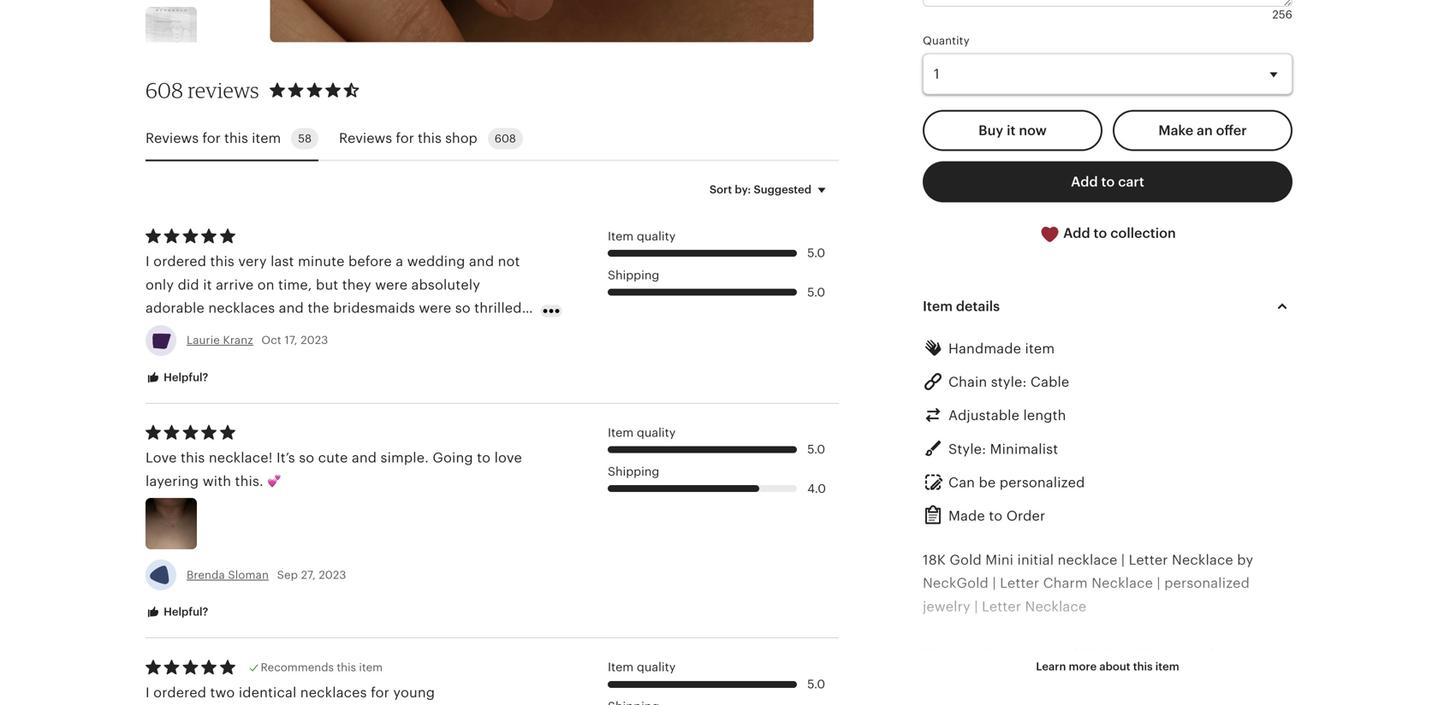 Task type: vqa. For each thing, say whether or not it's contained in the screenshot.
all inside the I truly have lost count of how many items I have purchased from this seller, but I think it's around 7-10. Quality is beyond exceptional. Packaged is extremely good & fast shipping (faster than some sellers in the USA) considering it comes from the Ukraine.!! Highly recommend this seller. (God bless all in the Ukraine, USA is praying & standing behind you.)  💛💙💛💙 💖
no



Task type: describe. For each thing, give the bounding box(es) containing it.
letter down neckgold
[[982, 599, 1022, 615]]

length
[[1024, 408, 1067, 424]]

only
[[146, 277, 174, 293]]

sort by: suggested button
[[697, 172, 845, 208]]

laurie kranz link
[[187, 334, 253, 347]]

quality,
[[286, 324, 335, 339]]

this down reviews
[[224, 131, 248, 146]]

shipping,
[[379, 324, 441, 339]]

0 vertical spatial personalized
[[1000, 475, 1086, 491]]

thrilled
[[475, 301, 522, 316]]

3 item quality from the top
[[608, 661, 676, 675]]

to for made to order
[[989, 509, 1003, 524]]

1 horizontal spatial of
[[1155, 693, 1169, 706]]

add to cart
[[1072, 174, 1145, 190]]

initial
[[1018, 553, 1055, 568]]

this inside love this necklace! it's so cute and simple. going to love layering with this. 💕
[[181, 451, 205, 466]]

discover
[[923, 646, 981, 661]]

this.
[[235, 474, 264, 489]]

love
[[495, 451, 522, 466]]

i ordered this very last minute before a wedding and not only did it arrive on time, but they were absolutely adorable necklaces and the bridesmaids were so thrilled with them. very nice quality, quick shipping, and very wonderful vendor.
[[146, 254, 522, 363]]

by for discover the exquisite 18k gold mini initial necklace by neckgold, a piece of timeless elegance. this letter necklace is more than just a piece of jewelry; it's
[[1275, 646, 1291, 661]]

add for add to cart
[[1072, 174, 1099, 190]]

this right the recommends
[[337, 662, 356, 675]]

shop
[[445, 131, 478, 146]]

laurie kranz oct 17, 2023
[[187, 334, 328, 347]]

sort
[[710, 183, 733, 196]]

more inside dropdown button
[[1069, 661, 1097, 674]]

item quality for 4.0
[[608, 426, 676, 440]]

quality for 4.0
[[637, 426, 676, 440]]

0 horizontal spatial were
[[375, 277, 408, 293]]

mini inside 18k gold mini initial necklace | letter necklace by neckgold | letter charm necklace | personalized jewelry | letter necklace
[[986, 553, 1014, 568]]

helpful? for 1st helpful? button from the bottom
[[161, 606, 208, 619]]

item details
[[923, 299, 1001, 314]]

can
[[949, 475, 976, 491]]

it's
[[277, 451, 295, 466]]

item details button
[[908, 286, 1309, 327]]

256
[[1273, 8, 1293, 21]]

this inside i ordered this very last minute before a wedding and not only did it arrive on time, but they were absolutely adorable necklaces and the bridesmaids were so thrilled with them. very nice quality, quick shipping, and very wonderful vendor.
[[210, 254, 235, 270]]

it inside i ordered this very last minute before a wedding and not only did it arrive on time, but they were absolutely adorable necklaces and the bridesmaids were so thrilled with them. very nice quality, quick shipping, and very wonderful vendor.
[[203, 277, 212, 293]]

reviews for this item
[[146, 131, 281, 146]]

reviews for reviews for this shop
[[339, 131, 392, 146]]

so inside love this necklace! it's so cute and simple. going to love layering with this. 💕
[[299, 451, 315, 466]]

adjustable length
[[949, 408, 1067, 424]]

with inside i ordered this very last minute before a wedding and not only did it arrive on time, but they were absolutely adorable necklaces and the bridesmaids were so thrilled with them. very nice quality, quick shipping, and very wonderful vendor.
[[146, 324, 174, 339]]

0 vertical spatial very
[[238, 254, 267, 270]]

going
[[433, 451, 473, 466]]

vendor.
[[217, 347, 268, 363]]

0 vertical spatial piece
[[1009, 669, 1046, 685]]

adjustable
[[949, 408, 1020, 424]]

to for add to collection
[[1094, 226, 1108, 241]]

4.0
[[808, 482, 826, 496]]

view details of this review photo by brenda sloman image
[[146, 499, 197, 550]]

1 vertical spatial were
[[419, 301, 452, 316]]

cute
[[318, 451, 348, 466]]

layering
[[146, 474, 199, 489]]

them.
[[178, 324, 217, 339]]

handmade item
[[949, 341, 1055, 357]]

style:
[[949, 442, 987, 457]]

details
[[957, 299, 1001, 314]]

make an offer button
[[1113, 110, 1293, 151]]

608 for 608
[[495, 132, 516, 145]]

2 5.0 from the top
[[808, 285, 826, 299]]

brenda sloman sep 27, 2023
[[187, 569, 346, 582]]

for for shop
[[396, 131, 414, 146]]

1 helpful? button from the top
[[133, 362, 221, 394]]

nice
[[254, 324, 282, 339]]

item right the recommends
[[359, 662, 383, 675]]

add to collection
[[1061, 226, 1177, 241]]

kranz
[[223, 334, 253, 347]]

reviews
[[188, 77, 259, 103]]

add to collection button
[[923, 213, 1293, 255]]

the inside i ordered this very last minute before a wedding and not only did it arrive on time, but they were absolutely adorable necklaces and the bridesmaids were so thrilled with them. very nice quality, quick shipping, and very wonderful vendor.
[[308, 301, 330, 316]]

buy it now
[[979, 123, 1047, 138]]

style:
[[992, 375, 1027, 390]]

learn
[[1037, 661, 1067, 674]]

item quality for 5.0
[[608, 229, 676, 243]]

initial
[[1169, 646, 1206, 661]]

sort by: suggested
[[710, 183, 812, 196]]

18k gold mini initial necklace letter necklace by neckgold image 9 image
[[146, 0, 197, 2]]

chain style: cable
[[949, 375, 1070, 390]]

order
[[1007, 509, 1046, 524]]

simple.
[[381, 451, 429, 466]]

1 vertical spatial a
[[997, 669, 1005, 685]]

discover the exquisite 18k gold mini initial necklace by neckgold, a piece of timeless elegance. this letter necklace is more than just a piece of jewelry; it's
[[923, 646, 1291, 706]]

very
[[220, 324, 250, 339]]

18k inside the discover the exquisite 18k gold mini initial necklace by neckgold, a piece of timeless elegance. this letter necklace is more than just a piece of jewelry; it's
[[1075, 646, 1098, 661]]

an
[[1197, 123, 1213, 138]]

chain
[[949, 375, 988, 390]]

2023 for brenda sloman sep 27, 2023
[[319, 569, 346, 582]]

love
[[146, 451, 177, 466]]

love this necklace! it's so cute and simple. going to love layering with this. 💕
[[146, 451, 522, 489]]

shipping for 5.0
[[608, 268, 660, 282]]

2 helpful? button from the top
[[133, 597, 221, 629]]

58
[[298, 132, 312, 145]]

17,
[[285, 334, 298, 347]]

oct
[[262, 334, 282, 347]]

handmade
[[949, 341, 1022, 357]]

and right shipping,
[[445, 324, 470, 339]]

learn more about this item button
[[1024, 652, 1193, 683]]

elegance.
[[1126, 669, 1191, 685]]

quality for 5.0
[[637, 229, 676, 243]]

608 for 608 reviews
[[146, 77, 183, 103]]

before
[[349, 254, 392, 270]]

by for 18k gold mini initial necklace | letter necklace by neckgold | letter charm necklace | personalized jewelry | letter necklace
[[1238, 553, 1254, 568]]

absolutely
[[412, 277, 481, 293]]

1 5.0 from the top
[[808, 246, 826, 260]]

jewelry
[[923, 599, 971, 615]]

arrive
[[216, 277, 254, 293]]

18k inside 18k gold mini initial necklace | letter necklace by neckgold | letter charm necklace | personalized jewelry | letter necklace
[[923, 553, 946, 568]]

3 5.0 from the top
[[808, 443, 826, 457]]

item up cable
[[1026, 341, 1055, 357]]

now
[[1020, 123, 1047, 138]]

reviews for reviews for this item
[[146, 131, 199, 146]]



Task type: locate. For each thing, give the bounding box(es) containing it.
can be personalized
[[949, 475, 1086, 491]]

0 horizontal spatial very
[[238, 254, 267, 270]]

1 horizontal spatial personalized
[[1165, 576, 1251, 592]]

by inside the discover the exquisite 18k gold mini initial necklace by neckgold, a piece of timeless elegance. this letter necklace is more than just a piece of jewelry; it's
[[1275, 646, 1291, 661]]

1 vertical spatial personalized
[[1165, 576, 1251, 592]]

gold inside the discover the exquisite 18k gold mini initial necklace by neckgold, a piece of timeless elegance. this letter necklace is more than just a piece of jewelry; it's
[[1102, 646, 1134, 661]]

this up layering
[[181, 451, 205, 466]]

1 horizontal spatial a
[[997, 669, 1005, 685]]

1 helpful? from the top
[[161, 371, 208, 384]]

personalized up order
[[1000, 475, 1086, 491]]

did
[[178, 277, 199, 293]]

1 horizontal spatial piece
[[1115, 693, 1152, 706]]

0 vertical spatial so
[[455, 301, 471, 316]]

1 shipping from the top
[[608, 268, 660, 282]]

item left the this
[[1156, 661, 1180, 674]]

buy
[[979, 123, 1004, 138]]

shipping
[[608, 268, 660, 282], [608, 465, 660, 479]]

1 vertical spatial of
[[1155, 693, 1169, 706]]

0 horizontal spatial the
[[308, 301, 330, 316]]

this
[[224, 131, 248, 146], [418, 131, 442, 146], [210, 254, 235, 270], [181, 451, 205, 466], [1134, 661, 1153, 674], [337, 662, 356, 675]]

to left love
[[477, 451, 491, 466]]

0 horizontal spatial so
[[299, 451, 315, 466]]

for left shop
[[396, 131, 414, 146]]

2 vertical spatial quality
[[637, 661, 676, 675]]

and
[[469, 254, 494, 270], [279, 301, 304, 316], [445, 324, 470, 339], [352, 451, 377, 466]]

0 vertical spatial 2023
[[301, 334, 328, 347]]

recommends this item
[[261, 662, 383, 675]]

bridesmaids
[[333, 301, 415, 316]]

to left cart
[[1102, 174, 1115, 190]]

were
[[375, 277, 408, 293], [419, 301, 452, 316]]

personalized inside 18k gold mini initial necklace | letter necklace by neckgold | letter charm necklace | personalized jewelry | letter necklace
[[1165, 576, 1251, 592]]

this right about
[[1134, 661, 1153, 674]]

1 vertical spatial add
[[1064, 226, 1091, 241]]

sloman
[[228, 569, 269, 582]]

18k up neckgold
[[923, 553, 946, 568]]

add down add to cart
[[1064, 226, 1091, 241]]

0 vertical spatial by
[[1238, 553, 1254, 568]]

is
[[989, 693, 999, 706]]

time,
[[278, 277, 312, 293]]

cable
[[1031, 375, 1070, 390]]

1 horizontal spatial more
[[1069, 661, 1097, 674]]

0 horizontal spatial a
[[396, 254, 404, 270]]

1 horizontal spatial gold
[[1102, 646, 1134, 661]]

this inside dropdown button
[[1134, 661, 1153, 674]]

1 vertical spatial 608
[[495, 132, 516, 145]]

i
[[146, 254, 150, 270]]

piece down exquisite
[[1009, 669, 1046, 685]]

1 for from the left
[[202, 131, 221, 146]]

1 vertical spatial very
[[474, 324, 502, 339]]

on
[[258, 277, 275, 293]]

2 vertical spatial item quality
[[608, 661, 676, 675]]

0 vertical spatial add
[[1072, 174, 1099, 190]]

made to order
[[949, 509, 1046, 524]]

were up bridesmaids
[[375, 277, 408, 293]]

adorable
[[146, 301, 205, 316]]

helpful? button down the brenda
[[133, 597, 221, 629]]

letter down initial
[[1001, 576, 1040, 592]]

offer
[[1217, 123, 1248, 138]]

just
[[1075, 693, 1099, 706]]

this left shop
[[418, 131, 442, 146]]

sep
[[277, 569, 298, 582]]

necklace!
[[209, 451, 273, 466]]

quantity
[[923, 34, 970, 47]]

item
[[608, 229, 634, 243], [923, 299, 953, 314], [608, 426, 634, 440], [608, 661, 634, 675]]

2023 right 17,
[[301, 334, 328, 347]]

tab list
[[146, 118, 839, 161]]

gold up neckgold
[[950, 553, 982, 568]]

0 vertical spatial more
[[1069, 661, 1097, 674]]

1 vertical spatial quality
[[637, 426, 676, 440]]

1 horizontal spatial reviews
[[339, 131, 392, 146]]

mini up elegance. in the right bottom of the page
[[1137, 646, 1165, 661]]

1 vertical spatial helpful?
[[161, 606, 208, 619]]

18k gold mini initial necklace letter necklace by neckgold image 10 image
[[146, 7, 197, 58]]

add to cart button
[[923, 161, 1293, 203]]

helpful? button down laurie
[[133, 362, 221, 394]]

1 vertical spatial so
[[299, 451, 315, 466]]

2023 for laurie kranz oct 17, 2023
[[301, 334, 328, 347]]

make an offer
[[1159, 123, 1248, 138]]

0 horizontal spatial gold
[[950, 553, 982, 568]]

0 vertical spatial helpful?
[[161, 371, 208, 384]]

minute
[[298, 254, 345, 270]]

so down absolutely
[[455, 301, 471, 316]]

add inside button
[[1064, 226, 1091, 241]]

to for add to cart
[[1102, 174, 1115, 190]]

be
[[979, 475, 996, 491]]

the right discover
[[985, 646, 1007, 661]]

1 horizontal spatial by
[[1275, 646, 1291, 661]]

1 horizontal spatial mini
[[1137, 646, 1165, 661]]

1 reviews from the left
[[146, 131, 199, 146]]

it right the buy
[[1007, 123, 1016, 138]]

personalized up initial
[[1165, 576, 1251, 592]]

make
[[1159, 123, 1194, 138]]

gold inside 18k gold mini initial necklace | letter necklace by neckgold | letter charm necklace | personalized jewelry | letter necklace
[[950, 553, 982, 568]]

a up is
[[997, 669, 1005, 685]]

1 vertical spatial the
[[985, 646, 1007, 661]]

0 horizontal spatial for
[[202, 131, 221, 146]]

helpful? button
[[133, 362, 221, 394], [133, 597, 221, 629]]

0 horizontal spatial with
[[146, 324, 174, 339]]

0 horizontal spatial 608
[[146, 77, 183, 103]]

mini inside the discover the exquisite 18k gold mini initial necklace by neckgold, a piece of timeless elegance. this letter necklace is more than just a piece of jewelry; it's
[[1137, 646, 1165, 661]]

2 quality from the top
[[637, 426, 676, 440]]

0 horizontal spatial more
[[1003, 693, 1038, 706]]

personalized
[[1000, 475, 1086, 491], [1165, 576, 1251, 592]]

1 vertical spatial it
[[203, 277, 212, 293]]

608 down 18k gold mini initial necklace letter necklace by neckgold image 10
[[146, 77, 183, 103]]

this up arrive
[[210, 254, 235, 270]]

1 vertical spatial 18k
[[1075, 646, 1098, 661]]

1 vertical spatial 2023
[[319, 569, 346, 582]]

1 horizontal spatial very
[[474, 324, 502, 339]]

with inside love this necklace! it's so cute and simple. going to love layering with this. 💕
[[203, 474, 231, 489]]

so inside i ordered this very last minute before a wedding and not only did it arrive on time, but they were absolutely adorable necklaces and the bridesmaids were so thrilled with them. very nice quality, quick shipping, and very wonderful vendor.
[[455, 301, 471, 316]]

of up than
[[1049, 669, 1063, 685]]

charm
[[1044, 576, 1088, 592]]

for for item
[[202, 131, 221, 146]]

0 vertical spatial item quality
[[608, 229, 676, 243]]

to inside love this necklace! it's so cute and simple. going to love layering with this. 💕
[[477, 451, 491, 466]]

mini left initial
[[986, 553, 1014, 568]]

0 vertical spatial helpful? button
[[133, 362, 221, 394]]

necklace
[[1058, 553, 1118, 568]]

0 vertical spatial quality
[[637, 229, 676, 243]]

2 reviews from the left
[[339, 131, 392, 146]]

item left the 58
[[252, 131, 281, 146]]

608 right shop
[[495, 132, 516, 145]]

and right cute
[[352, 451, 377, 466]]

1 horizontal spatial so
[[455, 301, 471, 316]]

and inside love this necklace! it's so cute and simple. going to love layering with this. 💕
[[352, 451, 377, 466]]

18k
[[923, 553, 946, 568], [1075, 646, 1098, 661]]

0 vertical spatial it
[[1007, 123, 1016, 138]]

for down '608 reviews' on the left top of the page
[[202, 131, 221, 146]]

tab list containing reviews for this item
[[146, 118, 839, 161]]

0 horizontal spatial by
[[1238, 553, 1254, 568]]

style: minimalist
[[949, 442, 1059, 457]]

reviews right the 58
[[339, 131, 392, 146]]

27,
[[301, 569, 316, 582]]

to right made
[[989, 509, 1003, 524]]

608
[[146, 77, 183, 103], [495, 132, 516, 145]]

3 quality from the top
[[637, 661, 676, 675]]

|
[[1122, 553, 1126, 568], [993, 576, 997, 592], [1158, 576, 1161, 592], [975, 599, 979, 615]]

4 5.0 from the top
[[808, 678, 826, 692]]

were down absolutely
[[419, 301, 452, 316]]

ordered
[[153, 254, 207, 270]]

2 helpful? from the top
[[161, 606, 208, 619]]

1 horizontal spatial it
[[1007, 123, 1016, 138]]

the inside the discover the exquisite 18k gold mini initial necklace by neckgold, a piece of timeless elegance. this letter necklace is more than just a piece of jewelry; it's
[[985, 646, 1007, 661]]

so right it's
[[299, 451, 315, 466]]

add inside "button"
[[1072, 174, 1099, 190]]

by:
[[735, 183, 751, 196]]

a right 'just'
[[1103, 693, 1111, 706]]

last
[[271, 254, 294, 270]]

0 horizontal spatial of
[[1049, 669, 1063, 685]]

quality
[[637, 229, 676, 243], [637, 426, 676, 440], [637, 661, 676, 675]]

1 vertical spatial helpful? button
[[133, 597, 221, 629]]

laurie
[[187, 334, 220, 347]]

and down time,
[[279, 301, 304, 316]]

neckgold
[[923, 576, 989, 592]]

2 vertical spatial a
[[1103, 693, 1111, 706]]

it inside button
[[1007, 123, 1016, 138]]

0 vertical spatial a
[[396, 254, 404, 270]]

1 horizontal spatial for
[[396, 131, 414, 146]]

18k gold mini initial necklace | letter necklace by neckgold | letter charm necklace | personalized jewelry | letter necklace
[[923, 553, 1254, 615]]

with down adorable in the left top of the page
[[146, 324, 174, 339]]

608 reviews
[[146, 77, 259, 103]]

1 horizontal spatial 18k
[[1075, 646, 1098, 661]]

to left collection
[[1094, 226, 1108, 241]]

a right before
[[396, 254, 404, 270]]

0 vertical spatial with
[[146, 324, 174, 339]]

0 horizontal spatial it
[[203, 277, 212, 293]]

reviews for this shop
[[339, 131, 478, 146]]

add for add to collection
[[1064, 226, 1091, 241]]

item inside dropdown button
[[1156, 661, 1180, 674]]

2 shipping from the top
[[608, 465, 660, 479]]

1 vertical spatial mini
[[1137, 646, 1165, 661]]

letter right necklace
[[1129, 553, 1169, 568]]

wedding
[[407, 254, 466, 270]]

but
[[316, 277, 339, 293]]

letter right the this
[[1226, 669, 1266, 685]]

1 vertical spatial item quality
[[608, 426, 676, 440]]

2 for from the left
[[396, 131, 414, 146]]

more right is
[[1003, 693, 1038, 706]]

more inside the discover the exquisite 18k gold mini initial necklace by neckgold, a piece of timeless elegance. this letter necklace is more than just a piece of jewelry; it's
[[1003, 693, 1038, 706]]

they
[[342, 277, 372, 293]]

0 horizontal spatial reviews
[[146, 131, 199, 146]]

1 horizontal spatial 608
[[495, 132, 516, 145]]

quick
[[338, 324, 375, 339]]

0 horizontal spatial 18k
[[923, 553, 946, 568]]

by inside 18k gold mini initial necklace | letter necklace by neckgold | letter charm necklace | personalized jewelry | letter necklace
[[1238, 553, 1254, 568]]

1 vertical spatial with
[[203, 474, 231, 489]]

more right learn
[[1069, 661, 1097, 674]]

1 horizontal spatial were
[[419, 301, 452, 316]]

1 vertical spatial piece
[[1115, 693, 1152, 706]]

2 horizontal spatial a
[[1103, 693, 1111, 706]]

necklaces
[[208, 301, 275, 316]]

minimalist
[[991, 442, 1059, 457]]

of down elegance. in the right bottom of the page
[[1155, 693, 1169, 706]]

with
[[146, 324, 174, 339], [203, 474, 231, 489]]

1 vertical spatial more
[[1003, 693, 1038, 706]]

add
[[1072, 174, 1099, 190], [1064, 226, 1091, 241]]

a inside i ordered this very last minute before a wedding and not only did it arrive on time, but they were absolutely adorable necklaces and the bridesmaids were so thrilled with them. very nice quality, quick shipping, and very wonderful vendor.
[[396, 254, 404, 270]]

0 horizontal spatial piece
[[1009, 669, 1046, 685]]

2023 right 27,
[[319, 569, 346, 582]]

0 vertical spatial were
[[375, 277, 408, 293]]

1 vertical spatial by
[[1275, 646, 1291, 661]]

0 vertical spatial shipping
[[608, 268, 660, 282]]

for
[[202, 131, 221, 146], [396, 131, 414, 146]]

a
[[396, 254, 404, 270], [997, 669, 1005, 685], [1103, 693, 1111, 706]]

item inside 'dropdown button'
[[923, 299, 953, 314]]

0 horizontal spatial mini
[[986, 553, 1014, 568]]

1 vertical spatial gold
[[1102, 646, 1134, 661]]

helpful? for first helpful? button from the top of the page
[[161, 371, 208, 384]]

it
[[1007, 123, 1016, 138], [203, 277, 212, 293]]

0 horizontal spatial personalized
[[1000, 475, 1086, 491]]

0 vertical spatial the
[[308, 301, 330, 316]]

1 horizontal spatial with
[[203, 474, 231, 489]]

to inside add to cart "button"
[[1102, 174, 1115, 190]]

buy it now button
[[923, 110, 1103, 151]]

1 horizontal spatial the
[[985, 646, 1007, 661]]

0 vertical spatial 18k
[[923, 553, 946, 568]]

by
[[1238, 553, 1254, 568], [1275, 646, 1291, 661]]

cart
[[1119, 174, 1145, 190]]

piece down elegance. in the right bottom of the page
[[1115, 693, 1152, 706]]

1 vertical spatial shipping
[[608, 465, 660, 479]]

1 item quality from the top
[[608, 229, 676, 243]]

helpful? down wonderful
[[161, 371, 208, 384]]

made
[[949, 509, 986, 524]]

gold up timeless
[[1102, 646, 1134, 661]]

with left this.
[[203, 474, 231, 489]]

suggested
[[754, 183, 812, 196]]

0 vertical spatial of
[[1049, 669, 1063, 685]]

so
[[455, 301, 471, 316], [299, 451, 315, 466]]

it right did
[[203, 277, 212, 293]]

neckgold,
[[923, 669, 993, 685]]

0 vertical spatial 608
[[146, 77, 183, 103]]

2 item quality from the top
[[608, 426, 676, 440]]

0 vertical spatial gold
[[950, 553, 982, 568]]

shipping for 4.0
[[608, 465, 660, 479]]

about
[[1100, 661, 1131, 674]]

and left 'not'
[[469, 254, 494, 270]]

very up on
[[238, 254, 267, 270]]

timeless
[[1067, 669, 1122, 685]]

1 quality from the top
[[637, 229, 676, 243]]

18k up timeless
[[1075, 646, 1098, 661]]

wonderful
[[146, 347, 214, 363]]

helpful? down the brenda
[[161, 606, 208, 619]]

letter inside the discover the exquisite 18k gold mini initial necklace by neckgold, a piece of timeless elegance. this letter necklace is more than just a piece of jewelry; it's
[[1226, 669, 1266, 685]]

very down thrilled
[[474, 324, 502, 339]]

very
[[238, 254, 267, 270], [474, 324, 502, 339]]

collection
[[1111, 226, 1177, 241]]

reviews down '608 reviews' on the left top of the page
[[146, 131, 199, 146]]

the up quality,
[[308, 301, 330, 316]]

0 vertical spatial mini
[[986, 553, 1014, 568]]

to inside add to collection button
[[1094, 226, 1108, 241]]

add left cart
[[1072, 174, 1099, 190]]



